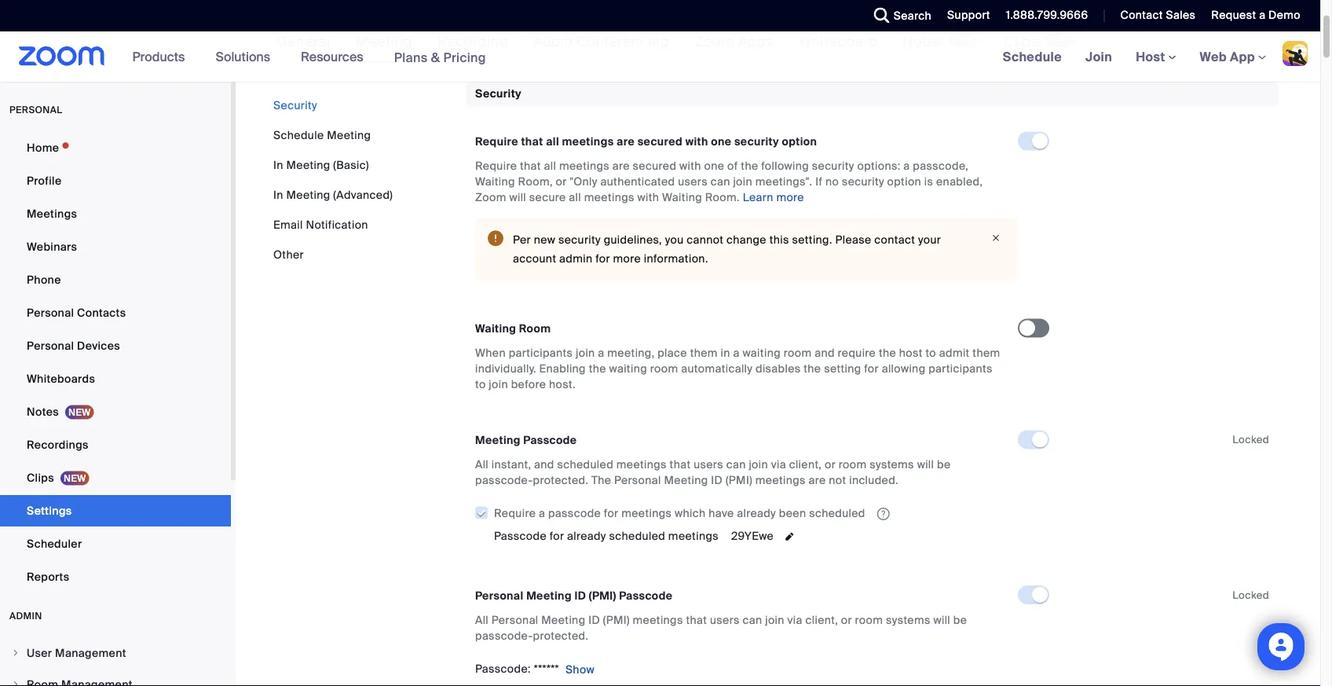 Task type: describe. For each thing, give the bounding box(es) containing it.
already inside application
[[737, 506, 776, 520]]

2 vertical spatial waiting
[[475, 321, 517, 336]]

whiteboards link
[[0, 363, 231, 394]]

meeting up instant,
[[475, 433, 521, 447]]

one for of
[[705, 159, 725, 173]]

show button
[[566, 662, 595, 676]]

waiting room
[[475, 321, 551, 336]]

meeting,
[[608, 346, 655, 360]]

systems inside all instant, and scheduled meetings that users can join via client, or room systems will be passcode-protected. the personal meeting id (pmi) meetings are not included.
[[870, 457, 915, 472]]

require that all meetings are secured with one of the following security options: a passcode, waiting room, or "only authenticated users can join meetings". if no security option is enabled, zoom will secure all meetings with waiting room.
[[475, 159, 983, 205]]

individually.
[[475, 361, 537, 376]]

product information navigation
[[121, 31, 498, 83]]

sales
[[1167, 8, 1196, 22]]

more inside per new security guidelines, you cannot change this setting. please contact your account admin for more information.
[[613, 251, 641, 266]]

1 them from the left
[[690, 346, 718, 360]]

scheduler link
[[0, 528, 231, 559]]

be inside all instant, and scheduled meetings that users can join via client, or room systems will be passcode-protected. the personal meeting id (pmi) meetings are not included.
[[937, 457, 951, 472]]

are for of
[[613, 159, 630, 173]]

options:
[[858, 159, 901, 173]]

user management
[[27, 646, 126, 660]]

users inside all personal meeting id (pmi) meetings that users can join via client, or room systems will be passcode-protected.
[[710, 613, 740, 627]]

search
[[894, 8, 932, 23]]

2 them from the left
[[973, 346, 1001, 360]]

in for in meeting (advanced)
[[273, 187, 283, 202]]

will inside all instant, and scheduled meetings that users can join via client, or room systems will be passcode-protected. the personal meeting id (pmi) meetings are not included.
[[918, 457, 935, 472]]

scheduled for all instant, and scheduled meetings that users can join via client, or room systems will be passcode-protected. the personal meeting id (pmi) meetings are not included.
[[557, 457, 614, 472]]

option inside require that all meetings are secured with one of the following security options: a passcode, waiting room, or "only authenticated users can join meetings". if no security option is enabled, zoom will secure all meetings with waiting room.
[[888, 174, 922, 189]]

meeting inside tabs of my account settings page tab list
[[356, 33, 412, 51]]

meeting up email notification
[[286, 187, 331, 202]]

locked for all instant, and scheduled meetings that users can join via client, or room systems will be passcode-protected. the personal meeting id (pmi) meetings are not included.
[[1233, 433, 1270, 446]]

for inside per new security guidelines, you cannot change this setting. please contact your account admin for more information.
[[596, 251, 610, 266]]

client, inside all personal meeting id (pmi) meetings that users can join via client, or room systems will be passcode-protected.
[[806, 613, 838, 627]]

id inside all personal meeting id (pmi) meetings that users can join via client, or room systems will be passcode-protected.
[[589, 613, 600, 627]]

meetings navigation
[[991, 31, 1321, 83]]

meeting passcode
[[475, 433, 577, 447]]

join inside require that all meetings are secured with one of the following security options: a passcode, waiting room, or "only authenticated users can join meetings". if no security option is enabled, zoom will secure all meetings with waiting room.
[[733, 174, 753, 189]]

join link
[[1074, 31, 1125, 82]]

passcode- inside all personal meeting id (pmi) meetings that users can join via client, or room systems will be passcode-protected.
[[475, 628, 533, 643]]

products button
[[132, 31, 192, 82]]

other link
[[273, 247, 304, 262]]

zoom logo image
[[19, 46, 105, 66]]

zoom inside require that all meetings are secured with one of the following security options: a passcode, waiting room, or "only authenticated users can join meetings". if no security option is enabled, zoom will secure all meetings with waiting room.
[[475, 190, 507, 205]]

host button
[[1136, 48, 1177, 65]]

security link
[[273, 98, 317, 112]]

instant,
[[492, 457, 531, 472]]

notification
[[306, 217, 368, 232]]

please
[[836, 233, 872, 247]]

join inside all personal meeting id (pmi) meetings that users can join via client, or room systems will be passcode-protected.
[[766, 613, 785, 627]]

following
[[762, 159, 809, 173]]

secure
[[529, 190, 566, 205]]

locked for all personal meeting id (pmi) meetings that users can join via client, or room systems will be passcode-protected.
[[1233, 588, 1270, 602]]

clips inside the personal menu menu
[[27, 470, 54, 485]]

email notification
[[273, 217, 368, 232]]

personal
[[9, 104, 62, 116]]

devices
[[77, 338, 120, 353]]

personal for personal contacts
[[27, 305, 74, 320]]

is
[[925, 174, 934, 189]]

whiteboard
[[799, 33, 878, 51]]

meetings".
[[756, 174, 813, 189]]

demo
[[1269, 8, 1301, 22]]

email notification link
[[273, 217, 368, 232]]

require a passcode for meetings which have already been scheduled
[[494, 506, 866, 520]]

via inside all personal meeting id (pmi) meetings that users can join via client, or room systems will be passcode-protected.
[[788, 613, 803, 627]]

web app
[[1200, 48, 1256, 65]]

cannot
[[687, 233, 724, 247]]

contact
[[875, 233, 916, 247]]

setting
[[824, 361, 862, 376]]

&
[[431, 49, 440, 65]]

in meeting (basic) link
[[273, 158, 369, 172]]

host.
[[549, 377, 576, 392]]

webinars link
[[0, 231, 231, 262]]

1 vertical spatial id
[[575, 588, 586, 603]]

general
[[277, 33, 331, 51]]

plans & pricing
[[394, 49, 486, 65]]

passcode,
[[913, 159, 969, 173]]

with for of
[[680, 159, 702, 173]]

web app button
[[1200, 48, 1267, 65]]

the up allowing
[[879, 346, 897, 360]]

allowing
[[882, 361, 926, 376]]

meeting inside all personal meeting id (pmi) meetings that users can join via client, or room systems will be passcode-protected.
[[542, 613, 586, 627]]

admin menu menu
[[0, 638, 231, 686]]

when participants join a meeting, place them in a waiting room and require the host to admit them individually. enabling the waiting room automatically disables the setting for allowing participants to join before host.
[[475, 346, 1001, 392]]

admin
[[560, 251, 593, 266]]

you
[[665, 233, 684, 247]]

clips link
[[0, 462, 231, 493]]

pricing
[[444, 49, 486, 65]]

right image
[[11, 680, 20, 686]]

or inside all instant, and scheduled meetings that users can join via client, or room systems will be passcode-protected. the personal meeting id (pmi) meetings are not included.
[[825, 457, 836, 472]]

0 horizontal spatial to
[[475, 377, 486, 392]]

join
[[1086, 48, 1113, 65]]

that inside all personal meeting id (pmi) meetings that users can join via client, or room systems will be passcode-protected.
[[686, 613, 707, 627]]

all for require that all meetings are secured with one of the following security options: a passcode, waiting room, or "only authenticated users can join meetings". if no security option is enabled, zoom will secure all meetings with waiting room.
[[544, 159, 557, 173]]

and inside all instant, and scheduled meetings that users can join via client, or room systems will be passcode-protected. the personal meeting id (pmi) meetings are not included.
[[534, 457, 555, 472]]

security up of at the top of page
[[735, 134, 779, 149]]

if
[[816, 174, 823, 189]]

protected. inside all personal meeting id (pmi) meetings that users can join via client, or room systems will be passcode-protected.
[[533, 628, 589, 643]]

settings link
[[0, 495, 231, 526]]

enabling
[[540, 361, 586, 376]]

0 vertical spatial passcode
[[524, 433, 577, 447]]

webinars
[[27, 239, 77, 254]]

security up no
[[812, 159, 855, 173]]

meetings
[[27, 206, 77, 221]]

protected. inside all instant, and scheduled meetings that users can join via client, or room systems will be passcode-protected. the personal meeting id (pmi) meetings are not included.
[[533, 473, 589, 488]]

can inside all instant, and scheduled meetings that users can join via client, or room systems will be passcode-protected. the personal meeting id (pmi) meetings are not included.
[[727, 457, 746, 472]]

with for security
[[686, 134, 709, 149]]

2 vertical spatial all
[[569, 190, 581, 205]]

in for in meeting (basic)
[[273, 158, 283, 172]]

meetings inside all personal meeting id (pmi) meetings that users can join via client, or room systems will be passcode-protected.
[[633, 613, 683, 627]]

meetings inside application
[[622, 506, 672, 520]]

request
[[1212, 8, 1257, 22]]

for inside application
[[604, 506, 619, 520]]

audio
[[533, 33, 573, 51]]

security down options:
[[842, 174, 885, 189]]

all for all instant, and scheduled meetings that users can join via client, or room systems will be passcode-protected. the personal meeting id (pmi) meetings are not included.
[[475, 457, 489, 472]]

are for security
[[617, 134, 635, 149]]

settings
[[27, 503, 72, 518]]

contacts
[[77, 305, 126, 320]]

security element
[[466, 82, 1279, 686]]

******
[[534, 661, 559, 676]]

profile link
[[0, 165, 231, 196]]

show
[[566, 662, 595, 676]]

2 vertical spatial passcode
[[619, 588, 673, 603]]

notes inside the personal menu menu
[[27, 404, 59, 419]]

whiteboards
[[27, 371, 95, 386]]

a inside require that all meetings are secured with one of the following security options: a passcode, waiting room, or "only authenticated users can join meetings". if no security option is enabled, zoom will secure all meetings with waiting room.
[[904, 159, 910, 173]]

scheduled for passcode for already scheduled meetings
[[609, 529, 666, 543]]

per new security guidelines, you cannot change this setting. please contact your account admin for more information. alert
[[475, 218, 1018, 281]]

personal contacts link
[[0, 297, 231, 328]]

banner containing products
[[0, 31, 1321, 83]]

personal devices
[[27, 338, 120, 353]]

0 vertical spatial option
[[782, 134, 817, 149]]

passcode- inside all instant, and scheduled meetings that users can join via client, or room systems will be passcode-protected. the personal meeting id (pmi) meetings are not included.
[[475, 473, 533, 488]]

room
[[519, 321, 551, 336]]

phone link
[[0, 264, 231, 295]]

room,
[[518, 174, 553, 189]]

personal meeting id (pmi) passcode
[[475, 588, 673, 603]]

recordings
[[27, 437, 89, 452]]

all personal meeting id (pmi) meetings that users can join via client, or room systems will be passcode-protected.
[[475, 613, 968, 643]]

and inside when participants join a meeting, place them in a waiting room and require the host to admit them individually. enabling the waiting room automatically disables the setting for allowing participants to join before host.
[[815, 346, 835, 360]]

which
[[675, 506, 706, 520]]

reports link
[[0, 561, 231, 592]]

(pmi) inside all personal meeting id (pmi) meetings that users can join via client, or room systems will be passcode-protected.
[[603, 613, 630, 627]]

1 vertical spatial waiting
[[663, 190, 702, 205]]

solutions button
[[216, 31, 277, 82]]

1.888.799.9666
[[1006, 8, 1089, 22]]

included.
[[850, 473, 899, 488]]

schedule meeting link
[[273, 128, 371, 142]]

personal inside all personal meeting id (pmi) meetings that users can join via client, or room systems will be passcode-protected.
[[492, 613, 539, 627]]

menu bar containing security
[[273, 97, 393, 262]]



Task type: locate. For each thing, give the bounding box(es) containing it.
scheduled
[[557, 457, 614, 472], [809, 506, 866, 520], [609, 529, 666, 543]]

1 horizontal spatial option
[[888, 174, 922, 189]]

1 vertical spatial clips
[[27, 470, 54, 485]]

them right admit
[[973, 346, 1001, 360]]

the right enabling
[[589, 361, 606, 376]]

2 vertical spatial users
[[710, 613, 740, 627]]

schedule link
[[991, 31, 1074, 82]]

menu item
[[0, 669, 231, 686]]

security
[[735, 134, 779, 149], [812, 159, 855, 173], [842, 174, 885, 189], [559, 233, 601, 247]]

will inside require that all meetings are secured with one of the following security options: a passcode, waiting room, or "only authenticated users can join meetings". if no security option is enabled, zoom will secure all meetings with waiting room.
[[510, 190, 527, 205]]

room inside all instant, and scheduled meetings that users can join via client, or room systems will be passcode-protected. the personal meeting id (pmi) meetings are not included.
[[839, 457, 867, 472]]

1 vertical spatial be
[[954, 613, 968, 627]]

protected.
[[533, 473, 589, 488], [533, 628, 589, 643]]

in down the schedule meeting link
[[273, 158, 283, 172]]

1 vertical spatial in
[[273, 187, 283, 202]]

meeting inside all instant, and scheduled meetings that users can join via client, or room systems will be passcode-protected. the personal meeting id (pmi) meetings are not included.
[[664, 473, 708, 488]]

the inside require that all meetings are secured with one of the following security options: a passcode, waiting room, or "only authenticated users can join meetings". if no security option is enabled, zoom will secure all meetings with waiting room.
[[741, 159, 759, 173]]

room inside all personal meeting id (pmi) meetings that users can join via client, or room systems will be passcode-protected.
[[855, 613, 883, 627]]

require a passcode for meetings which have already been scheduled application
[[475, 501, 1018, 524]]

passcode- down instant,
[[475, 473, 533, 488]]

2 vertical spatial (pmi)
[[603, 613, 630, 627]]

1 vertical spatial systems
[[886, 613, 931, 627]]

1 vertical spatial passcode-
[[475, 628, 533, 643]]

scheduled inside all instant, and scheduled meetings that users can join via client, or room systems will be passcode-protected. the personal meeting id (pmi) meetings are not included.
[[557, 457, 614, 472]]

a left 'meeting,'
[[598, 346, 605, 360]]

require
[[838, 346, 876, 360]]

(advanced)
[[333, 187, 393, 202]]

with
[[686, 134, 709, 149], [680, 159, 702, 173], [638, 190, 660, 205]]

a right in at bottom
[[734, 346, 740, 360]]

"only
[[570, 174, 598, 189]]

0 vertical spatial via
[[771, 457, 787, 472]]

for down passcode
[[550, 529, 564, 543]]

passcode- up passcode:
[[475, 628, 533, 643]]

1 vertical spatial waiting
[[609, 361, 647, 376]]

a inside application
[[539, 506, 546, 520]]

0 vertical spatial one
[[711, 134, 732, 149]]

secured inside require that all meetings are secured with one of the following security options: a passcode, waiting room, or "only authenticated users can join meetings". if no security option is enabled, zoom will secure all meetings with waiting room.
[[633, 159, 677, 173]]

option
[[782, 134, 817, 149], [888, 174, 922, 189]]

a left demo
[[1260, 8, 1266, 22]]

more down guidelines,
[[613, 251, 641, 266]]

2 vertical spatial will
[[934, 613, 951, 627]]

management
[[55, 646, 126, 660]]

0 horizontal spatial via
[[771, 457, 787, 472]]

enabled,
[[937, 174, 983, 189]]

notes inside tabs of my account settings page tab list
[[903, 33, 944, 51]]

systems inside all personal meeting id (pmi) meetings that users can join via client, or room systems will be passcode-protected.
[[886, 613, 931, 627]]

participants down admit
[[929, 361, 993, 376]]

menu bar
[[273, 97, 393, 262]]

1 locked from the top
[[1233, 433, 1270, 446]]

security down pricing
[[475, 86, 522, 101]]

request a demo link
[[1200, 0, 1321, 31], [1212, 8, 1301, 22]]

for up passcode for already scheduled meetings
[[604, 506, 619, 520]]

be inside all personal meeting id (pmi) meetings that users can join via client, or room systems will be passcode-protected.
[[954, 613, 968, 627]]

secured for security
[[638, 134, 683, 149]]

1 horizontal spatial waiting
[[743, 346, 781, 360]]

1 horizontal spatial and
[[815, 346, 835, 360]]

1 vertical spatial option
[[888, 174, 922, 189]]

schedule meeting
[[273, 128, 371, 142]]

to down individually.
[[475, 377, 486, 392]]

(pmi) down personal meeting id (pmi) passcode
[[603, 613, 630, 627]]

1 protected. from the top
[[533, 473, 589, 488]]

apps
[[738, 33, 774, 51]]

in up email
[[273, 187, 283, 202]]

meeting up which
[[664, 473, 708, 488]]

1 vertical spatial scheduled
[[809, 506, 866, 520]]

the left setting
[[804, 361, 821, 376]]

join inside all instant, and scheduled meetings that users can join via client, or room systems will be passcode-protected. the personal meeting id (pmi) meetings are not included.
[[749, 457, 769, 472]]

notes up recordings
[[27, 404, 59, 419]]

meeting up ******
[[527, 588, 572, 603]]

1 horizontal spatial more
[[777, 190, 805, 205]]

products
[[132, 48, 185, 65]]

0 vertical spatial id
[[711, 473, 723, 488]]

1 vertical spatial with
[[680, 159, 702, 173]]

(pmi) up require a passcode for meetings which have already been scheduled application
[[726, 473, 753, 488]]

0 vertical spatial will
[[510, 190, 527, 205]]

waiting left room.
[[663, 190, 702, 205]]

waiting up disables on the right of the page
[[743, 346, 781, 360]]

protected. up ******
[[533, 628, 589, 643]]

id
[[711, 473, 723, 488], [575, 588, 586, 603], [589, 613, 600, 627]]

require inside application
[[494, 506, 536, 520]]

via inside all instant, and scheduled meetings that users can join via client, or room systems will be passcode-protected. the personal meeting id (pmi) meetings are not included.
[[771, 457, 787, 472]]

room.
[[705, 190, 740, 205]]

zoom
[[695, 33, 735, 51], [475, 190, 507, 205]]

0 vertical spatial all
[[546, 134, 560, 149]]

zoom apps
[[695, 33, 774, 51]]

1 horizontal spatial security
[[475, 86, 522, 101]]

schedule inside meetings navigation
[[1003, 48, 1062, 65]]

require for require that all meetings are secured with one security option
[[475, 134, 519, 149]]

0 horizontal spatial them
[[690, 346, 718, 360]]

1 vertical spatial require
[[475, 159, 517, 173]]

the right of at the top of page
[[741, 159, 759, 173]]

a right options:
[[904, 159, 910, 173]]

participants down room
[[509, 346, 573, 360]]

one inside require that all meetings are secured with one of the following security options: a passcode, waiting room, or "only authenticated users can join meetings". if no security option is enabled, zoom will secure all meetings with waiting room.
[[705, 159, 725, 173]]

option left 'is'
[[888, 174, 922, 189]]

security inside per new security guidelines, you cannot change this setting. please contact your account admin for more information.
[[559, 233, 601, 247]]

all inside all personal meeting id (pmi) meetings that users can join via client, or room systems will be passcode-protected.
[[475, 613, 489, 627]]

users
[[678, 174, 708, 189], [694, 457, 724, 472], [710, 613, 740, 627]]

for inside when participants join a meeting, place them in a waiting room and require the host to admit them individually. enabling the waiting room automatically disables the setting for allowing participants to join before host.
[[865, 361, 879, 376]]

be
[[937, 457, 951, 472], [954, 613, 968, 627]]

of
[[728, 159, 738, 173]]

resources
[[301, 48, 364, 65]]

or
[[556, 174, 567, 189], [825, 457, 836, 472], [841, 613, 852, 627]]

secured
[[638, 134, 683, 149], [633, 159, 677, 173]]

a left passcode
[[539, 506, 546, 520]]

notes down search
[[903, 33, 944, 51]]

0 horizontal spatial security
[[273, 98, 317, 112]]

all
[[546, 134, 560, 149], [544, 159, 557, 173], [569, 190, 581, 205]]

reports
[[27, 569, 69, 584]]

id down personal meeting id (pmi) passcode
[[589, 613, 600, 627]]

2 locked from the top
[[1233, 588, 1270, 602]]

1 vertical spatial notes
[[27, 404, 59, 419]]

clips
[[1004, 33, 1039, 51], [27, 470, 54, 485]]

0 vertical spatial protected.
[[533, 473, 589, 488]]

will
[[510, 190, 527, 205], [918, 457, 935, 472], [934, 613, 951, 627]]

zoom inside tabs of my account settings page tab list
[[695, 33, 735, 51]]

option up following
[[782, 134, 817, 149]]

learn more about require a passcode for meetings which have already been scheduled image
[[873, 507, 895, 521]]

2 horizontal spatial or
[[841, 613, 852, 627]]

contact sales
[[1121, 8, 1196, 22]]

for
[[596, 251, 610, 266], [865, 361, 879, 376], [604, 506, 619, 520], [550, 529, 564, 543]]

meeting down personal meeting id (pmi) passcode
[[542, 613, 586, 627]]

(pmi) inside all instant, and scheduled meetings that users can join via client, or room systems will be passcode-protected. the personal meeting id (pmi) meetings are not included.
[[726, 473, 753, 488]]

zoom up warning icon
[[475, 190, 507, 205]]

with down authenticated
[[638, 190, 660, 205]]

0 vertical spatial systems
[[870, 457, 915, 472]]

will inside all personal meeting id (pmi) meetings that users can join via client, or room systems will be passcode-protected.
[[934, 613, 951, 627]]

0 horizontal spatial participants
[[509, 346, 573, 360]]

right image
[[11, 648, 20, 658]]

already
[[737, 506, 776, 520], [567, 529, 606, 543]]

passcode down instant,
[[494, 529, 547, 543]]

to right host
[[926, 346, 937, 360]]

0 vertical spatial schedule
[[1003, 48, 1062, 65]]

admit
[[940, 346, 970, 360]]

when
[[475, 346, 506, 360]]

0 vertical spatial waiting
[[475, 174, 515, 189]]

scheduled inside application
[[809, 506, 866, 520]]

0 horizontal spatial option
[[782, 134, 817, 149]]

that inside all instant, and scheduled meetings that users can join via client, or room systems will be passcode-protected. the personal meeting id (pmi) meetings are not included.
[[670, 457, 691, 472]]

require up room,
[[475, 134, 519, 149]]

locked
[[1233, 433, 1270, 446], [1233, 588, 1270, 602]]

1 horizontal spatial id
[[589, 613, 600, 627]]

close image
[[987, 231, 1006, 245]]

room
[[784, 346, 812, 360], [650, 361, 678, 376], [839, 457, 867, 472], [855, 613, 883, 627]]

1 vertical spatial and
[[534, 457, 555, 472]]

1 vertical spatial already
[[567, 529, 606, 543]]

1 vertical spatial participants
[[929, 361, 993, 376]]

users inside all instant, and scheduled meetings that users can join via client, or room systems will be passcode-protected. the personal meeting id (pmi) meetings are not included.
[[694, 457, 724, 472]]

1 vertical spatial protected.
[[533, 628, 589, 643]]

1 vertical spatial passcode
[[494, 529, 547, 543]]

2 vertical spatial require
[[494, 506, 536, 520]]

1 vertical spatial will
[[918, 457, 935, 472]]

security up admin
[[559, 233, 601, 247]]

solutions
[[216, 48, 270, 65]]

1 vertical spatial or
[[825, 457, 836, 472]]

one
[[711, 134, 732, 149], [705, 159, 725, 173]]

can inside require that all meetings are secured with one of the following security options: a passcode, waiting room, or "only authenticated users can join meetings". if no security option is enabled, zoom will secure all meetings with waiting room.
[[711, 174, 731, 189]]

more down meetings".
[[777, 190, 805, 205]]

1.888.799.9666 button up join
[[995, 0, 1093, 31]]

passcode down passcode for already scheduled meetings
[[619, 588, 673, 603]]

personal inside all instant, and scheduled meetings that users can join via client, or room systems will be passcode-protected. the personal meeting id (pmi) meetings are not included.
[[614, 473, 661, 488]]

already down passcode
[[567, 529, 606, 543]]

29yewe
[[732, 529, 774, 543]]

before
[[511, 377, 546, 392]]

that inside require that all meetings are secured with one of the following security options: a passcode, waiting room, or "only authenticated users can join meetings". if no security option is enabled, zoom will secure all meetings with waiting room.
[[520, 159, 541, 173]]

id up "have"
[[711, 473, 723, 488]]

passcode
[[524, 433, 577, 447], [494, 529, 547, 543], [619, 588, 673, 603]]

2 vertical spatial id
[[589, 613, 600, 627]]

notes
[[903, 33, 944, 51], [27, 404, 59, 419]]

been
[[779, 506, 807, 520]]

0 vertical spatial passcode-
[[475, 473, 533, 488]]

plans
[[394, 49, 428, 65]]

1 horizontal spatial schedule
[[1003, 48, 1062, 65]]

zoom left apps
[[695, 33, 735, 51]]

clips down 1.888.799.9666
[[1004, 33, 1039, 51]]

1 horizontal spatial them
[[973, 346, 1001, 360]]

1 vertical spatial locked
[[1233, 588, 1270, 602]]

client,
[[789, 457, 822, 472], [806, 613, 838, 627]]

systems
[[870, 457, 915, 472], [886, 613, 931, 627]]

1 horizontal spatial via
[[788, 613, 803, 627]]

2 protected. from the top
[[533, 628, 589, 643]]

0 vertical spatial in
[[273, 158, 283, 172]]

with up require that all meetings are secured with one of the following security options: a passcode, waiting room, or "only authenticated users can join meetings". if no security option is enabled, zoom will secure all meetings with waiting room.
[[686, 134, 709, 149]]

2 vertical spatial scheduled
[[609, 529, 666, 543]]

meeting left &
[[356, 33, 412, 51]]

1 horizontal spatial to
[[926, 346, 937, 360]]

the
[[741, 159, 759, 173], [879, 346, 897, 360], [589, 361, 606, 376], [804, 361, 821, 376]]

user
[[27, 646, 52, 660]]

1 vertical spatial (pmi)
[[589, 588, 617, 603]]

personal inside "link"
[[27, 338, 74, 353]]

schedule for schedule meeting
[[273, 128, 324, 142]]

user management menu item
[[0, 638, 231, 668]]

in meeting (advanced) link
[[273, 187, 393, 202]]

disables
[[756, 361, 801, 376]]

one up of at the top of page
[[711, 134, 732, 149]]

0 horizontal spatial waiting
[[609, 361, 647, 376]]

2 vertical spatial or
[[841, 613, 852, 627]]

banner
[[0, 31, 1321, 83]]

or inside require that all meetings are secured with one of the following security options: a passcode, waiting room, or "only authenticated users can join meetings". if no security option is enabled, zoom will secure all meetings with waiting room.
[[556, 174, 567, 189]]

2 in from the top
[[273, 187, 283, 202]]

users inside require that all meetings are secured with one of the following security options: a passcode, waiting room, or "only authenticated users can join meetings". if no security option is enabled, zoom will secure all meetings with waiting room.
[[678, 174, 708, 189]]

request a demo
[[1212, 8, 1301, 22]]

1 vertical spatial via
[[788, 613, 803, 627]]

warning image
[[488, 231, 504, 246]]

0 horizontal spatial notes
[[27, 404, 59, 419]]

profile
[[27, 173, 62, 188]]

require up warning icon
[[475, 159, 517, 173]]

0 vertical spatial zoom
[[695, 33, 735, 51]]

schedule down 1.888.799.9666
[[1003, 48, 1062, 65]]

all for all personal meeting id (pmi) meetings that users can join via client, or room systems will be passcode-protected.
[[475, 613, 489, 627]]

passcode up instant,
[[524, 433, 577, 447]]

(pmi) down passcode for already scheduled meetings
[[589, 588, 617, 603]]

1 horizontal spatial be
[[954, 613, 968, 627]]

meeting up the '(basic)'
[[327, 128, 371, 142]]

and down meeting passcode
[[534, 457, 555, 472]]

not
[[829, 473, 847, 488]]

with left of at the top of page
[[680, 159, 702, 173]]

home
[[27, 140, 59, 155]]

0 vertical spatial to
[[926, 346, 937, 360]]

1 horizontal spatial zoom
[[695, 33, 735, 51]]

0 vertical spatial client,
[[789, 457, 822, 472]]

personal for personal devices
[[27, 338, 74, 353]]

learn more
[[743, 190, 805, 205]]

0 horizontal spatial clips
[[27, 470, 54, 485]]

0 horizontal spatial schedule
[[273, 128, 324, 142]]

1 vertical spatial are
[[613, 159, 630, 173]]

1 vertical spatial schedule
[[273, 128, 324, 142]]

or inside all personal meeting id (pmi) meetings that users can join via client, or room systems will be passcode-protected.
[[841, 613, 852, 627]]

host
[[900, 346, 923, 360]]

already up 29yewe
[[737, 506, 776, 520]]

change
[[727, 233, 767, 247]]

passcode: ****** show
[[475, 661, 595, 676]]

0 vertical spatial notes
[[903, 33, 944, 51]]

are inside all instant, and scheduled meetings that users can join via client, or room systems will be passcode-protected. the personal meeting id (pmi) meetings are not included.
[[809, 473, 826, 488]]

1 all from the top
[[475, 457, 489, 472]]

require for require a passcode for meetings which have already been scheduled
[[494, 506, 536, 520]]

2 passcode- from the top
[[475, 628, 533, 643]]

0 vertical spatial be
[[937, 457, 951, 472]]

information.
[[644, 251, 709, 266]]

schedule inside menu bar
[[273, 128, 324, 142]]

protected. up passcode
[[533, 473, 589, 488]]

2 all from the top
[[475, 613, 489, 627]]

for down require
[[865, 361, 879, 376]]

0 horizontal spatial already
[[567, 529, 606, 543]]

all left instant,
[[475, 457, 489, 472]]

1 vertical spatial zoom
[[475, 190, 507, 205]]

profile picture image
[[1283, 41, 1308, 66]]

1 passcode- from the top
[[475, 473, 533, 488]]

1 vertical spatial all
[[475, 613, 489, 627]]

require inside require that all meetings are secured with one of the following security options: a passcode, waiting room, or "only authenticated users can join meetings". if no security option is enabled, zoom will secure all meetings with waiting room.
[[475, 159, 517, 173]]

waiting up when
[[475, 321, 517, 336]]

security up the schedule meeting link
[[273, 98, 317, 112]]

require down instant,
[[494, 506, 536, 520]]

1 vertical spatial to
[[475, 377, 486, 392]]

for right admin
[[596, 251, 610, 266]]

meeting down the schedule meeting link
[[286, 158, 331, 172]]

all for require that all meetings are secured with one security option
[[546, 134, 560, 149]]

2 horizontal spatial id
[[711, 473, 723, 488]]

conferencing
[[577, 33, 670, 51]]

client, inside all instant, and scheduled meetings that users can join via client, or room systems will be passcode-protected. the personal meeting id (pmi) meetings are not included.
[[789, 457, 822, 472]]

2 vertical spatial with
[[638, 190, 660, 205]]

one left of at the top of page
[[705, 159, 725, 173]]

1 vertical spatial all
[[544, 159, 557, 173]]

participants
[[509, 346, 573, 360], [929, 361, 993, 376]]

0 vertical spatial participants
[[509, 346, 573, 360]]

personal menu menu
[[0, 132, 231, 594]]

clips up settings
[[27, 470, 54, 485]]

can inside all personal meeting id (pmi) meetings that users can join via client, or room systems will be passcode-protected.
[[743, 613, 763, 627]]

schedule for schedule
[[1003, 48, 1062, 65]]

1 vertical spatial users
[[694, 457, 724, 472]]

1 vertical spatial client,
[[806, 613, 838, 627]]

scheduled up the
[[557, 457, 614, 472]]

waiting left room,
[[475, 174, 515, 189]]

1 horizontal spatial or
[[825, 457, 836, 472]]

learn more link
[[743, 190, 805, 205]]

automatically
[[681, 361, 753, 376]]

schedule down security link on the left top of page
[[273, 128, 324, 142]]

passcode for already scheduled meetings
[[494, 529, 719, 543]]

id inside all instant, and scheduled meetings that users can join via client, or room systems will be passcode-protected. the personal meeting id (pmi) meetings are not included.
[[711, 473, 723, 488]]

secured for of
[[633, 159, 677, 173]]

all instant, and scheduled meetings that users can join via client, or room systems will be passcode-protected. the personal meeting id (pmi) meetings are not included.
[[475, 457, 951, 488]]

guidelines,
[[604, 233, 662, 247]]

1 in from the top
[[273, 158, 283, 172]]

new
[[534, 233, 556, 247]]

per
[[513, 233, 531, 247]]

require for require that all meetings are secured with one of the following security options: a passcode, waiting room, or "only authenticated users can join meetings". if no security option is enabled, zoom will secure all meetings with waiting room.
[[475, 159, 517, 173]]

search button
[[863, 0, 936, 31]]

0 vertical spatial require
[[475, 134, 519, 149]]

0 vertical spatial locked
[[1233, 433, 1270, 446]]

waiting down 'meeting,'
[[609, 361, 647, 376]]

security
[[475, 86, 522, 101], [273, 98, 317, 112]]

0 vertical spatial already
[[737, 506, 776, 520]]

1.888.799.9666 button up schedule link
[[1006, 8, 1089, 22]]

0 vertical spatial waiting
[[743, 346, 781, 360]]

them up automatically
[[690, 346, 718, 360]]

scheduler
[[27, 536, 82, 551]]

1 horizontal spatial notes
[[903, 33, 944, 51]]

resources button
[[301, 31, 371, 82]]

0 horizontal spatial and
[[534, 457, 555, 472]]

scheduled down not at the right bottom of the page
[[809, 506, 866, 520]]

email
[[273, 217, 303, 232]]

and up setting
[[815, 346, 835, 360]]

id down passcode for already scheduled meetings
[[575, 588, 586, 603]]

clips inside tabs of my account settings page tab list
[[1004, 33, 1039, 51]]

scheduled down "require a passcode for meetings which have already been scheduled" on the bottom of page
[[609, 529, 666, 543]]

tabs of my account settings page tab list
[[273, 20, 1077, 64]]

personal for personal meeting id (pmi) passcode
[[475, 588, 524, 603]]

1 vertical spatial secured
[[633, 159, 677, 173]]

all up passcode:
[[475, 613, 489, 627]]

0 vertical spatial (pmi)
[[726, 473, 753, 488]]

all inside all instant, and scheduled meetings that users can join via client, or room systems will be passcode-protected. the personal meeting id (pmi) meetings are not included.
[[475, 457, 489, 472]]

account
[[513, 251, 557, 266]]

1 horizontal spatial clips
[[1004, 33, 1039, 51]]

0 vertical spatial more
[[777, 190, 805, 205]]

1 vertical spatial can
[[727, 457, 746, 472]]

meetings link
[[0, 198, 231, 229]]

0 horizontal spatial or
[[556, 174, 567, 189]]

edit password for meetings which have already been scheduled image
[[780, 529, 799, 544]]

0 horizontal spatial more
[[613, 251, 641, 266]]

0 vertical spatial and
[[815, 346, 835, 360]]

plans & pricing link
[[394, 49, 486, 65], [394, 49, 486, 65]]

are inside require that all meetings are secured with one of the following security options: a passcode, waiting room, or "only authenticated users can join meetings". if no security option is enabled, zoom will secure all meetings with waiting room.
[[613, 159, 630, 173]]

admin
[[9, 610, 42, 622]]

1 vertical spatial one
[[705, 159, 725, 173]]

one for security
[[711, 134, 732, 149]]

personal contacts
[[27, 305, 126, 320]]



Task type: vqa. For each thing, say whether or not it's contained in the screenshot.
AI
no



